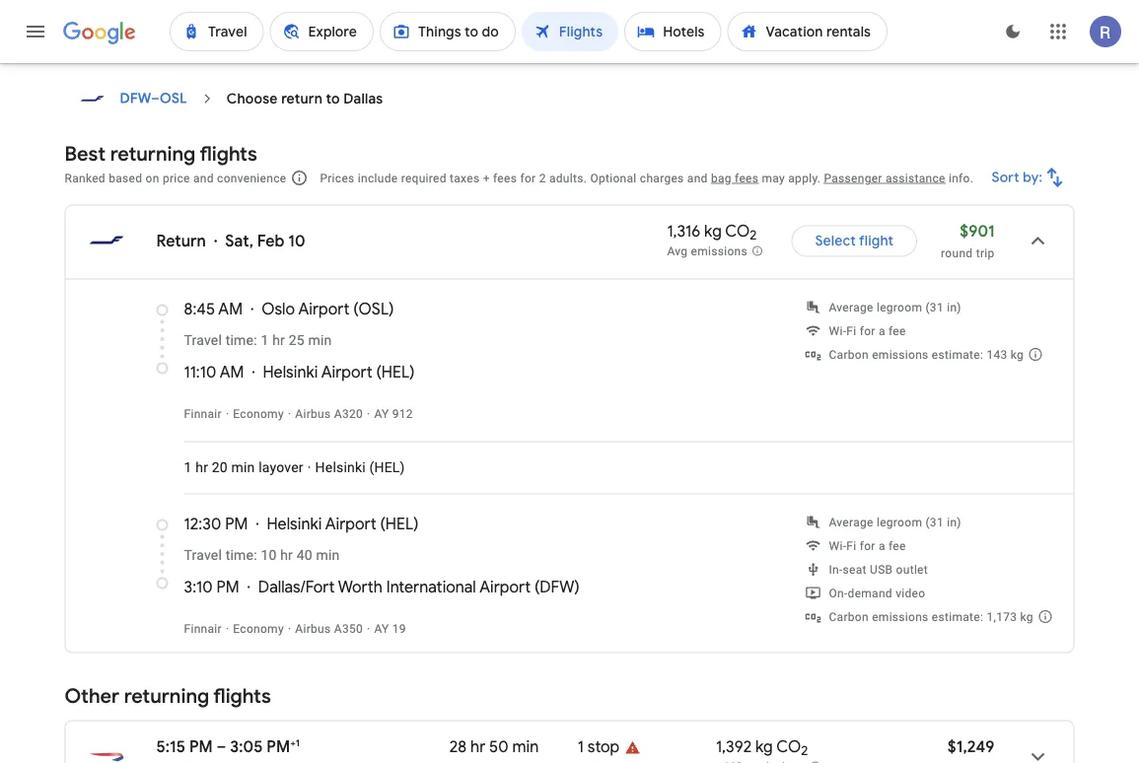 Task type: locate. For each thing, give the bounding box(es) containing it.
estimate: left 1,173
[[932, 610, 983, 624]]

average legroom (31 in) up carbon emissions estimate: 143 kilograms element
[[829, 300, 961, 314]]

fee up outlet at the right bottom of page
[[889, 539, 906, 553]]

0 vertical spatial a
[[879, 324, 885, 338]]

2 economy from the top
[[233, 622, 284, 636]]

1 vertical spatial emissions
[[872, 348, 929, 361]]

2 fee from the top
[[889, 539, 906, 553]]

0 vertical spatial ay
[[374, 407, 389, 421]]

returning up ranked based on price and convenience
[[110, 141, 195, 166]]

0 vertical spatial airbus
[[295, 407, 331, 421]]

charges
[[640, 171, 684, 185]]

1 vertical spatial helsinki airport ( hel )
[[267, 514, 419, 534]]

1 vertical spatial a
[[879, 539, 885, 553]]

fi up seat
[[846, 539, 856, 553]]

in-
[[829, 563, 843, 576]]

prices include required taxes + fees for 2 adults. optional charges and bag fees may apply. passenger assistance
[[320, 171, 945, 185]]

–
[[151, 90, 160, 107], [217, 737, 226, 757]]

hr left 25
[[272, 332, 285, 349]]

0 horizontal spatial and
[[193, 171, 214, 185]]

pm for 3:10
[[216, 577, 239, 597]]

0 vertical spatial hel
[[381, 362, 409, 382]]

emissions left 143 at right
[[872, 348, 929, 361]]

0 horizontal spatial +
[[290, 737, 295, 749]]

ay
[[374, 407, 389, 421], [374, 622, 389, 636]]

flights up convenience
[[200, 141, 257, 166]]

2 vertical spatial hel
[[385, 514, 413, 534]]

1 vertical spatial finnair
[[184, 622, 222, 636]]

2 fi from the top
[[846, 539, 856, 553]]

1 horizontal spatial and
[[687, 171, 708, 185]]

1 vertical spatial economy
[[233, 622, 284, 636]]

1 finnair from the top
[[184, 407, 222, 421]]

min right the 20
[[231, 460, 255, 476]]

seat
[[843, 563, 867, 576]]

finnair down 11:10
[[184, 407, 222, 421]]

travel up 11:10
[[184, 332, 222, 349]]

a up usb
[[879, 539, 885, 553]]

legroom up carbon emissions estimate: 143 kg in the top right of the page
[[877, 300, 922, 314]]

0 vertical spatial  image
[[214, 231, 217, 251]]

0 vertical spatial fee
[[889, 324, 906, 338]]

0 vertical spatial finnair
[[184, 407, 222, 421]]

economy down dallas/fort
[[233, 622, 284, 636]]

10 left 40
[[261, 547, 277, 564]]

0 vertical spatial osl
[[160, 90, 187, 107]]

1 fee from the top
[[889, 324, 906, 338]]

1 vertical spatial average
[[829, 515, 873, 529]]

0 horizontal spatial 10
[[261, 547, 277, 564]]

on inside popup button
[[373, 6, 389, 24]]

ay left '19'
[[374, 622, 389, 636]]

returning for best
[[110, 141, 195, 166]]

carbon emissions estimate: 1,173 kg
[[829, 610, 1033, 624]]

0 vertical spatial returning
[[110, 141, 195, 166]]

pm
[[225, 514, 248, 534], [216, 577, 239, 597], [189, 737, 213, 757], [267, 737, 290, 757]]

assistance
[[886, 171, 945, 185]]

2 horizontal spatial  image
[[307, 460, 311, 476]]

2 wi- from the top
[[829, 539, 846, 553]]

1 travel from the top
[[184, 332, 222, 349]]

1 horizontal spatial +
[[483, 171, 490, 185]]

Departure time: 12:30 PM. text field
[[184, 514, 248, 534]]

1 vertical spatial average legroom (31 in)
[[829, 515, 961, 529]]

co up avg emissions
[[725, 221, 750, 241]]

2 vertical spatial for
[[860, 539, 875, 553]]

1 legroom from the top
[[877, 300, 922, 314]]

osl right oslo
[[359, 299, 389, 319]]

1 airbus from the top
[[295, 407, 331, 421]]

0 vertical spatial average legroom (31 in)
[[829, 300, 961, 314]]

1 vertical spatial hel
[[374, 460, 400, 476]]

1,173
[[987, 610, 1017, 624]]

times
[[580, 6, 619, 24]]

12:30
[[184, 514, 221, 534]]

+ right taxes
[[483, 171, 490, 185]]

required
[[401, 171, 447, 185]]

time:
[[226, 332, 257, 349], [226, 547, 257, 564]]

am right 8:45
[[218, 299, 243, 319]]

emissions down video
[[872, 610, 929, 624]]

0 horizontal spatial co
[[725, 221, 750, 241]]

sort by: button
[[984, 154, 1074, 201]]

1 left the 20
[[184, 460, 192, 476]]

travel time: 1 hr 25 min
[[184, 332, 332, 349]]

filters
[[122, 6, 160, 24]]

time: for am
[[226, 332, 257, 349]]

emissions
[[672, 6, 737, 24]]

2 travel from the top
[[184, 547, 222, 564]]

all filters (3) button
[[65, 0, 197, 31]]

estimate:
[[932, 348, 983, 361], [932, 610, 983, 624]]

0 horizontal spatial dfw
[[120, 90, 151, 107]]

1 vertical spatial wi-
[[829, 539, 846, 553]]

wi- down select
[[829, 324, 846, 338]]

for left adults. at the top of page
[[520, 171, 536, 185]]

feb
[[257, 231, 285, 251]]

airport
[[298, 299, 350, 319], [321, 362, 372, 382], [325, 514, 376, 534], [479, 577, 531, 597]]

1 wi-fi for a fee from the top
[[829, 324, 906, 338]]

2 inside 2 carry-on bags popup button
[[321, 6, 328, 24]]

finnair
[[184, 407, 222, 421], [184, 622, 222, 636]]

1 vertical spatial 10
[[261, 547, 277, 564]]

airport down helsinki ( hel )
[[325, 514, 376, 534]]

1 vertical spatial ay
[[374, 622, 389, 636]]

– left 3:05
[[217, 737, 226, 757]]

in)
[[947, 300, 961, 314], [947, 515, 961, 529]]

10 for time:
[[261, 547, 277, 564]]

a up carbon emissions estimate: 143 kilograms element
[[879, 324, 885, 338]]

19
[[392, 622, 406, 636]]

pm for 5:15
[[189, 737, 213, 757]]

1 vertical spatial in)
[[947, 515, 961, 529]]

airport up a320
[[321, 362, 372, 382]]

hr
[[272, 332, 285, 349], [195, 460, 208, 476], [280, 547, 293, 564], [470, 737, 485, 757]]

kg right 1,392
[[755, 737, 773, 757]]

(31 up carbon emissions estimate: 143 kilograms element
[[925, 300, 944, 314]]

airport right international
[[479, 577, 531, 597]]

emissions button
[[660, 0, 770, 31]]

2 vertical spatial emissions
[[872, 610, 929, 624]]

other
[[65, 684, 119, 709]]

1 ay from the top
[[374, 407, 389, 421]]

time: down 12:30 pm
[[226, 547, 257, 564]]

1 economy from the top
[[233, 407, 284, 421]]

1 a from the top
[[879, 324, 885, 338]]

best
[[65, 141, 106, 166]]

0 vertical spatial on
[[373, 6, 389, 24]]

helsinki up 40
[[267, 514, 322, 534]]

layover (1 of 1) is a 15 hr 55 min overnight layover at heathrow airport in london. element
[[578, 760, 706, 763]]

2 (31 from the top
[[925, 515, 944, 529]]

10 for feb
[[288, 231, 305, 251]]

co for 1,392
[[776, 737, 801, 757]]

average down select flight button
[[829, 300, 873, 314]]

1 vertical spatial for
[[860, 324, 875, 338]]

901 US dollars text field
[[960, 221, 995, 241]]

co right 1,392
[[776, 737, 801, 757]]

1 vertical spatial dfw
[[540, 577, 574, 597]]

(31 for dallas/fort worth international airport ( dfw )
[[925, 515, 944, 529]]

12:30 pm
[[184, 514, 248, 534]]

10
[[288, 231, 305, 251], [261, 547, 277, 564]]

Departure time: 5:15 PM. text field
[[156, 737, 213, 757]]

1 fi from the top
[[846, 324, 856, 338]]

airbus a320
[[295, 407, 363, 421]]

fi up carbon emissions estimate: 143 kg in the top right of the page
[[846, 324, 856, 338]]

legroom for helsinki airport ( hel )
[[877, 300, 922, 314]]

in) for dallas/fort worth international airport ( dfw )
[[947, 515, 961, 529]]

1 vertical spatial carbon
[[829, 610, 869, 624]]

co inside 1,392 kg co 2
[[776, 737, 801, 757]]

am for 11:10 am
[[220, 362, 244, 382]]

2 legroom from the top
[[877, 515, 922, 529]]

2 vertical spatial helsinki
[[267, 514, 322, 534]]

1 vertical spatial on
[[145, 171, 159, 185]]

1 (31 from the top
[[925, 300, 944, 314]]

wi- for helsinki airport ( hel )
[[829, 324, 846, 338]]

(
[[353, 299, 359, 319], [376, 362, 381, 382], [369, 460, 374, 476], [380, 514, 385, 534], [534, 577, 540, 597]]

10 right 'feb'
[[288, 231, 305, 251]]

 image down 11:10 am 'text field'
[[226, 407, 229, 421]]

1 horizontal spatial osl
[[359, 299, 389, 319]]

0 horizontal spatial  image
[[214, 231, 217, 251]]

0 vertical spatial travel
[[184, 332, 222, 349]]

2 carbon from the top
[[829, 610, 869, 624]]

estimate: for 143
[[932, 348, 983, 361]]

1 vertical spatial travel
[[184, 547, 222, 564]]

best returning flights
[[65, 141, 257, 166]]

1 time: from the top
[[226, 332, 257, 349]]

osl up best returning flights
[[160, 90, 187, 107]]

 image down 3:10 pm
[[226, 622, 229, 636]]

1 vertical spatial –
[[217, 737, 226, 757]]

am right 11:10
[[220, 362, 244, 382]]

wi- up in-
[[829, 539, 846, 553]]

2 carry-on bags
[[321, 6, 424, 24]]

airbus left a320
[[295, 407, 331, 421]]

1 carbon from the top
[[829, 348, 869, 361]]

0 vertical spatial am
[[218, 299, 243, 319]]

1 vertical spatial airbus
[[295, 622, 331, 636]]

(31 up outlet at the right bottom of page
[[925, 515, 944, 529]]

helsinki airport ( hel )
[[263, 362, 415, 382], [267, 514, 419, 534]]

1 average legroom (31 in) from the top
[[829, 300, 961, 314]]

average legroom (31 in)
[[829, 300, 961, 314], [829, 515, 961, 529]]

select flight
[[815, 232, 894, 250]]

hr left 40
[[280, 547, 293, 564]]

8:45
[[184, 299, 215, 319]]

legroom
[[877, 300, 922, 314], [877, 515, 922, 529]]

0 vertical spatial economy
[[233, 407, 284, 421]]

a for dallas/fort worth international airport ( dfw )
[[879, 539, 885, 553]]

hr left the 20
[[195, 460, 208, 476]]

kg
[[704, 221, 722, 241], [1011, 348, 1024, 361], [1020, 610, 1033, 624], [755, 737, 773, 757]]

kg up avg emissions
[[704, 221, 722, 241]]

prices
[[320, 171, 355, 185]]

0 vertical spatial legroom
[[877, 300, 922, 314]]

flights up 3:05
[[213, 684, 271, 709]]

stops
[[173, 6, 209, 24]]

0 vertical spatial helsinki airport ( hel )
[[263, 362, 415, 382]]

2 inside 1,392 kg co 2
[[801, 743, 808, 760]]

and left "bag"
[[687, 171, 708, 185]]

airport up 25
[[298, 299, 350, 319]]

fees right taxes
[[493, 171, 517, 185]]

1 vertical spatial  image
[[307, 460, 311, 476]]

2 average legroom (31 in) from the top
[[829, 515, 961, 529]]

wi-
[[829, 324, 846, 338], [829, 539, 846, 553]]

 image left sat,
[[214, 231, 217, 251]]

1 estimate: from the top
[[932, 348, 983, 361]]

1 average from the top
[[829, 300, 873, 314]]

fee up carbon emissions estimate: 143 kg in the top right of the page
[[889, 324, 906, 338]]

0 vertical spatial time:
[[226, 332, 257, 349]]

0 vertical spatial emissions
[[691, 245, 747, 258]]

 image left airbus a320
[[288, 407, 291, 421]]

0 vertical spatial flights
[[200, 141, 257, 166]]

airbus a350
[[295, 622, 363, 636]]

1 horizontal spatial co
[[776, 737, 801, 757]]

estimate: left 143 at right
[[932, 348, 983, 361]]

for up in-seat usb outlet
[[860, 539, 875, 553]]

0 vertical spatial –
[[151, 90, 160, 107]]

ay left the 912
[[374, 407, 389, 421]]

none search field containing all filters (3)
[[65, 0, 1074, 63]]

carbon emissions estimate: 1,173 kilograms element
[[829, 610, 1033, 624]]

1 vertical spatial estimate:
[[932, 610, 983, 624]]

economy for helsinki airport ( hel )
[[233, 407, 284, 421]]

1 vertical spatial time:
[[226, 547, 257, 564]]

2 a from the top
[[879, 539, 885, 553]]

wi-fi for a fee up in-seat usb outlet
[[829, 539, 906, 553]]

+ right 3:05
[[290, 737, 295, 749]]

and right price
[[193, 171, 214, 185]]

1 vertical spatial +
[[290, 737, 295, 749]]

0 horizontal spatial fees
[[493, 171, 517, 185]]

change appearance image
[[989, 8, 1036, 55]]

 image left airbus a350
[[288, 622, 291, 636]]

2 time: from the top
[[226, 547, 257, 564]]

1 right 3:05
[[295, 737, 300, 749]]

2 estimate: from the top
[[932, 610, 983, 624]]

0 vertical spatial +
[[483, 171, 490, 185]]

airports
[[870, 6, 922, 24]]

0 vertical spatial estimate:
[[932, 348, 983, 361]]

1 vertical spatial wi-fi for a fee
[[829, 539, 906, 553]]

hel up dallas/fort worth international airport ( dfw )
[[385, 514, 413, 534]]

1 vertical spatial flights
[[213, 684, 271, 709]]

0 vertical spatial wi-
[[829, 324, 846, 338]]

kg right 143 at right
[[1011, 348, 1024, 361]]

on left bags
[[373, 6, 389, 24]]

emissions for carbon emissions estimate: 143 kg
[[872, 348, 929, 361]]

finnair down 3:10
[[184, 622, 222, 636]]

fee
[[889, 324, 906, 338], [889, 539, 906, 553]]

( for 8:45 am
[[353, 299, 359, 319]]

for
[[520, 171, 536, 185], [860, 324, 875, 338], [860, 539, 875, 553]]

main content containing best returning flights
[[65, 79, 1074, 763]]

1 vertical spatial fi
[[846, 539, 856, 553]]

airlines button
[[466, 0, 560, 31]]

airlines
[[478, 6, 527, 24]]

2 inside 2 stops or fewer popup button
[[162, 6, 169, 24]]

2 and from the left
[[687, 171, 708, 185]]

1 wi- from the top
[[829, 324, 846, 338]]

stop
[[588, 737, 620, 757]]

$901 round trip
[[941, 221, 995, 260]]

 image
[[214, 231, 217, 251], [307, 460, 311, 476], [288, 622, 291, 636]]

legroom up outlet at the right bottom of page
[[877, 515, 922, 529]]

2 wi-fi for a fee from the top
[[829, 539, 906, 553]]

airbus for helsinki
[[295, 407, 331, 421]]

helsinki down 25
[[263, 362, 318, 382]]

1 vertical spatial (31
[[925, 515, 944, 529]]

1 vertical spatial legroom
[[877, 515, 922, 529]]

1 vertical spatial am
[[220, 362, 244, 382]]

0 vertical spatial fi
[[846, 324, 856, 338]]

travel for 11:10
[[184, 332, 222, 349]]

helsinki airport ( hel ) up airbus a320
[[263, 362, 415, 382]]

2 left 'carry-' at top
[[321, 6, 328, 24]]

0 vertical spatial wi-fi for a fee
[[829, 324, 906, 338]]

pm right 12:30
[[225, 514, 248, 534]]

Arrival time: 11:10 AM. text field
[[184, 362, 244, 382]]

2
[[162, 6, 169, 24], [321, 6, 328, 24], [539, 171, 546, 185], [750, 227, 757, 244], [801, 743, 808, 760]]

flights for best returning flights
[[200, 141, 257, 166]]

kg inside 1,316 kg co 2
[[704, 221, 722, 241]]

average legroom (31 in) up usb
[[829, 515, 961, 529]]

wi-fi for a fee for dallas/fort worth international airport ( dfw )
[[829, 539, 906, 553]]

co inside 1,316 kg co 2
[[725, 221, 750, 241]]

optional
[[590, 171, 637, 185]]

1 horizontal spatial 10
[[288, 231, 305, 251]]

1 horizontal spatial  image
[[288, 622, 291, 636]]

a for helsinki airport ( hel )
[[879, 324, 885, 338]]

main content
[[65, 79, 1074, 763]]

travel down 12:30
[[184, 547, 222, 564]]

0 vertical spatial average
[[829, 300, 873, 314]]

None search field
[[65, 0, 1074, 63]]

0 vertical spatial in)
[[947, 300, 961, 314]]

fees right "bag"
[[735, 171, 759, 185]]

2 ay from the top
[[374, 622, 389, 636]]

1 vertical spatial co
[[776, 737, 801, 757]]

2 average from the top
[[829, 515, 873, 529]]

1 horizontal spatial fees
[[735, 171, 759, 185]]

– up best returning flights
[[151, 90, 160, 107]]

2 airbus from the top
[[295, 622, 331, 636]]

2 right 1,392
[[801, 743, 808, 760]]

0 vertical spatial helsinki
[[263, 362, 318, 382]]

fees
[[493, 171, 517, 185], [735, 171, 759, 185]]

1 in) from the top
[[947, 300, 961, 314]]

helsinki down a320
[[315, 460, 366, 476]]

0 horizontal spatial osl
[[160, 90, 187, 107]]

video
[[896, 586, 925, 600]]

helsinki airport ( hel ) for am
[[263, 362, 415, 382]]

airbus
[[295, 407, 331, 421], [295, 622, 331, 636]]

1,316 kg co 2
[[667, 221, 757, 244]]

1 vertical spatial returning
[[124, 684, 209, 709]]

0 vertical spatial 10
[[288, 231, 305, 251]]

1 horizontal spatial on
[[373, 6, 389, 24]]

time: up 11:10 am
[[226, 332, 257, 349]]

2 down bag fees button at the top of page
[[750, 227, 757, 244]]

on-demand video
[[829, 586, 925, 600]]

0 horizontal spatial on
[[145, 171, 159, 185]]

flights for other returning flights
[[213, 684, 271, 709]]

carbon for carbon emissions estimate: 143 kg
[[829, 348, 869, 361]]

average for dallas/fort worth international airport ( dfw )
[[829, 515, 873, 529]]

am for 8:45 am
[[218, 299, 243, 319]]

$1,249
[[947, 737, 995, 757]]

0 vertical spatial co
[[725, 221, 750, 241]]

airbus left a350
[[295, 622, 331, 636]]

+
[[483, 171, 490, 185], [290, 737, 295, 749]]

economy up the "1 hr 20 min layover"
[[233, 407, 284, 421]]

for for helsinki airport ( hel )
[[860, 324, 875, 338]]

in) for helsinki airport ( hel )
[[947, 300, 961, 314]]

connecting
[[790, 6, 867, 24]]

emissions down 1,316 kg co 2
[[691, 245, 747, 258]]

ay for international
[[374, 622, 389, 636]]

2 right filters on the left of the page
[[162, 6, 169, 24]]

osl
[[160, 90, 187, 107], [359, 299, 389, 319]]

28 hr 50 min
[[449, 737, 539, 757]]

2 in) from the top
[[947, 515, 961, 529]]

2 vertical spatial  image
[[288, 622, 291, 636]]

pm right the 5:15
[[189, 737, 213, 757]]

sort by:
[[992, 169, 1043, 186]]

2 finnair from the top
[[184, 622, 222, 636]]

1 and from the left
[[193, 171, 214, 185]]

1 vertical spatial fee
[[889, 539, 906, 553]]

average legroom (31 in) for dallas/fort worth international airport ( dfw )
[[829, 515, 961, 529]]

returning up the 5:15
[[124, 684, 209, 709]]

 image
[[226, 407, 229, 421], [288, 407, 291, 421], [226, 622, 229, 636]]

pm right 3:10
[[216, 577, 239, 597]]

hel up ay 912
[[381, 362, 409, 382]]

legroom for dallas/fort worth international airport ( dfw )
[[877, 515, 922, 529]]

finnair for 3:10
[[184, 622, 222, 636]]

select flight button
[[791, 217, 917, 265]]

airport for 11:10 am
[[321, 362, 372, 382]]

0 vertical spatial (31
[[925, 300, 944, 314]]

on left price
[[145, 171, 159, 185]]

in) down round
[[947, 300, 961, 314]]

for up carbon emissions estimate: 143 kilograms element
[[860, 324, 875, 338]]

3:10
[[184, 577, 213, 597]]

1 vertical spatial osl
[[359, 299, 389, 319]]

0 vertical spatial carbon
[[829, 348, 869, 361]]

all filters (3)
[[102, 6, 181, 24]]

helsinki airport ( hel ) up 40
[[267, 514, 419, 534]]



Task type: describe. For each thing, give the bounding box(es) containing it.
flight
[[859, 232, 894, 250]]

hr right 28
[[470, 737, 485, 757]]

avg
[[667, 245, 688, 258]]

in-seat usb outlet
[[829, 563, 928, 576]]

1 hr 20 min layover
[[184, 460, 303, 476]]

hel for 11:10 am
[[381, 362, 409, 382]]

apply.
[[788, 171, 821, 185]]

ay for (
[[374, 407, 389, 421]]

wi-fi for a fee for helsinki airport ( hel )
[[829, 324, 906, 338]]

emissions for avg emissions
[[691, 245, 747, 258]]

for for dallas/fort worth international airport ( dfw )
[[860, 539, 875, 553]]

28
[[449, 737, 467, 757]]

convenience
[[217, 171, 286, 185]]

kg right 1,173
[[1020, 610, 1033, 624]]

carbon emissions estimate: 143 kg
[[829, 348, 1024, 361]]

helsinki for am
[[263, 362, 318, 382]]

returning for other
[[124, 684, 209, 709]]

min right 50
[[512, 737, 539, 757]]

helsinki airport ( hel ) for pm
[[267, 514, 419, 534]]

Arrival time: 3:10 PM. text field
[[184, 577, 239, 597]]

carbon emissions estimate: 143 kilograms element
[[829, 348, 1024, 361]]

Arrival time: 3:05 PM on  Sunday, February 11. text field
[[230, 737, 300, 757]]

bags
[[393, 6, 424, 24]]

dallas
[[343, 90, 383, 107]]

143
[[987, 348, 1007, 361]]

3:05
[[230, 737, 263, 757]]

on for carry-
[[373, 6, 389, 24]]

11:10 am
[[184, 362, 244, 382]]

sat, feb 10
[[225, 231, 305, 251]]

to
[[326, 90, 340, 107]]

25
[[289, 332, 304, 349]]

time: for pm
[[226, 547, 257, 564]]

1 horizontal spatial dfw
[[540, 577, 574, 597]]

Departure time: 8:45 AM. text field
[[184, 299, 243, 319]]

trip
[[976, 246, 995, 260]]

helsinki for pm
[[267, 514, 322, 534]]

economy for dallas/fort worth international airport ( dfw )
[[233, 622, 284, 636]]

learn more about ranking image
[[290, 169, 308, 187]]

dallas/fort
[[258, 577, 335, 597]]

fi for helsinki airport ( hel )
[[846, 324, 856, 338]]

airbus for dallas/fort
[[295, 622, 331, 636]]

1,316
[[667, 221, 700, 241]]

passenger assistance button
[[824, 171, 945, 185]]

total duration 28 hr 50 min. element
[[449, 737, 578, 760]]

or
[[212, 6, 226, 24]]

duration
[[976, 6, 1033, 24]]

flight details. leaves oslo airport at 5:15 pm on saturday, february 10 and arrives at dallas/fort worth international airport at 3:05 pm on sunday, february 11. image
[[1014, 733, 1062, 763]]

leaves oslo airport at 5:15 pm on saturday, february 10 and arrives at dallas/fort worth international airport at 3:05 pm on sunday, february 11. element
[[156, 737, 300, 757]]

airport for 8:45 am
[[298, 299, 350, 319]]

ranked based on price and convenience
[[65, 171, 286, 185]]

1 left 25
[[261, 332, 269, 349]]

11:10
[[184, 362, 216, 382]]

finnair for 11:10
[[184, 407, 222, 421]]

avg emissions
[[667, 245, 747, 258]]

( for 12:30 pm
[[380, 514, 385, 534]]

(31 for helsinki airport ( hel )
[[925, 300, 944, 314]]

based
[[109, 171, 142, 185]]

oslo airport ( osl )
[[261, 299, 394, 319]]

) for 8:45 am
[[389, 299, 394, 319]]

dallas/fort worth international airport ( dfw )
[[258, 577, 580, 597]]

fee for helsinki airport ( hel )
[[889, 324, 906, 338]]

1,392 kg co 2
[[716, 737, 808, 760]]

dfw – osl
[[120, 90, 187, 107]]

adults.
[[549, 171, 587, 185]]

on for based
[[145, 171, 159, 185]]

 image for oslo
[[226, 407, 229, 421]]

a320
[[334, 407, 363, 421]]

$901
[[960, 221, 995, 241]]

) for 11:10 am
[[409, 362, 415, 382]]

) for 12:30 pm
[[413, 514, 419, 534]]

20
[[212, 460, 228, 476]]

50
[[489, 737, 508, 757]]

2 fees from the left
[[735, 171, 759, 185]]

a350
[[334, 622, 363, 636]]

1 left "stop"
[[578, 737, 584, 757]]

include
[[358, 171, 398, 185]]

1249 US dollars text field
[[947, 737, 995, 757]]

1 inside 5:15 pm – 3:05 pm + 1
[[295, 737, 300, 749]]

2 carry-on bags button
[[309, 0, 458, 31]]

sat,
[[225, 231, 253, 251]]

return
[[281, 90, 322, 107]]

worth
[[338, 577, 382, 597]]

main menu image
[[24, 20, 47, 43]]

return
[[156, 231, 206, 251]]

kg inside 1,392 kg co 2
[[755, 737, 773, 757]]

0 horizontal spatial –
[[151, 90, 160, 107]]

times button
[[568, 0, 653, 31]]

bag fees button
[[711, 171, 759, 185]]

round
[[941, 246, 973, 260]]

passenger
[[824, 171, 882, 185]]

1,392
[[716, 737, 752, 757]]

2 left adults. at the top of page
[[539, 171, 546, 185]]

sort
[[992, 169, 1020, 186]]

5:15 pm – 3:05 pm + 1
[[156, 737, 300, 757]]

pm for 12:30
[[225, 514, 248, 534]]

1 fees from the left
[[493, 171, 517, 185]]

fee for dallas/fort worth international airport ( dfw )
[[889, 539, 906, 553]]

40
[[297, 547, 312, 564]]

1 stop
[[578, 737, 620, 757]]

+ inside 5:15 pm – 3:05 pm + 1
[[290, 737, 295, 749]]

ranked
[[65, 171, 105, 185]]

connecting airports
[[790, 6, 922, 24]]

average for helsinki airport ( hel )
[[829, 300, 873, 314]]

2 stops or fewer button
[[150, 0, 301, 31]]

1 vertical spatial helsinki
[[315, 460, 366, 476]]

carry-
[[332, 6, 373, 24]]

emissions for carbon emissions estimate: 1,173 kg
[[872, 610, 929, 624]]

fi for dallas/fort worth international airport ( dfw )
[[846, 539, 856, 553]]

international
[[386, 577, 476, 597]]

0 vertical spatial dfw
[[120, 90, 151, 107]]

choose return to dallas
[[227, 90, 383, 107]]

wi- for dallas/fort worth international airport ( dfw )
[[829, 539, 846, 553]]

on-
[[829, 586, 848, 600]]

select
[[815, 232, 856, 250]]

may
[[762, 171, 785, 185]]

airport for 12:30 pm
[[325, 514, 376, 534]]

demand
[[848, 586, 892, 600]]

co for 1,316
[[725, 221, 750, 241]]

fewer
[[229, 6, 267, 24]]

min right 40
[[316, 547, 340, 564]]

 image for helsinki
[[226, 622, 229, 636]]

1 stop flight. element
[[578, 737, 620, 760]]

average legroom (31 in) for helsinki airport ( hel )
[[829, 300, 961, 314]]

0 vertical spatial for
[[520, 171, 536, 185]]

2 stops or fewer
[[162, 6, 267, 24]]

duration button
[[964, 0, 1066, 31]]

hel for 12:30 pm
[[385, 514, 413, 534]]

3:10 pm
[[184, 577, 239, 597]]

connecting airports button
[[778, 0, 956, 31]]

layover
[[259, 460, 303, 476]]

estimate: for 1,173
[[932, 610, 983, 624]]

1 horizontal spatial –
[[217, 737, 226, 757]]

( for 11:10 am
[[376, 362, 381, 382]]

ay 912
[[374, 407, 413, 421]]

usb
[[870, 563, 893, 576]]

price
[[163, 171, 190, 185]]

min right 25
[[308, 332, 332, 349]]

travel for 3:10
[[184, 547, 222, 564]]

pm right 3:05
[[267, 737, 290, 757]]

outlet
[[896, 563, 928, 576]]

8:45 am
[[184, 299, 243, 319]]

carbon for carbon emissions estimate: 1,173 kg
[[829, 610, 869, 624]]

oslo
[[261, 299, 295, 319]]

2 inside 1,316 kg co 2
[[750, 227, 757, 244]]



Task type: vqa. For each thing, say whether or not it's contained in the screenshot.
50
yes



